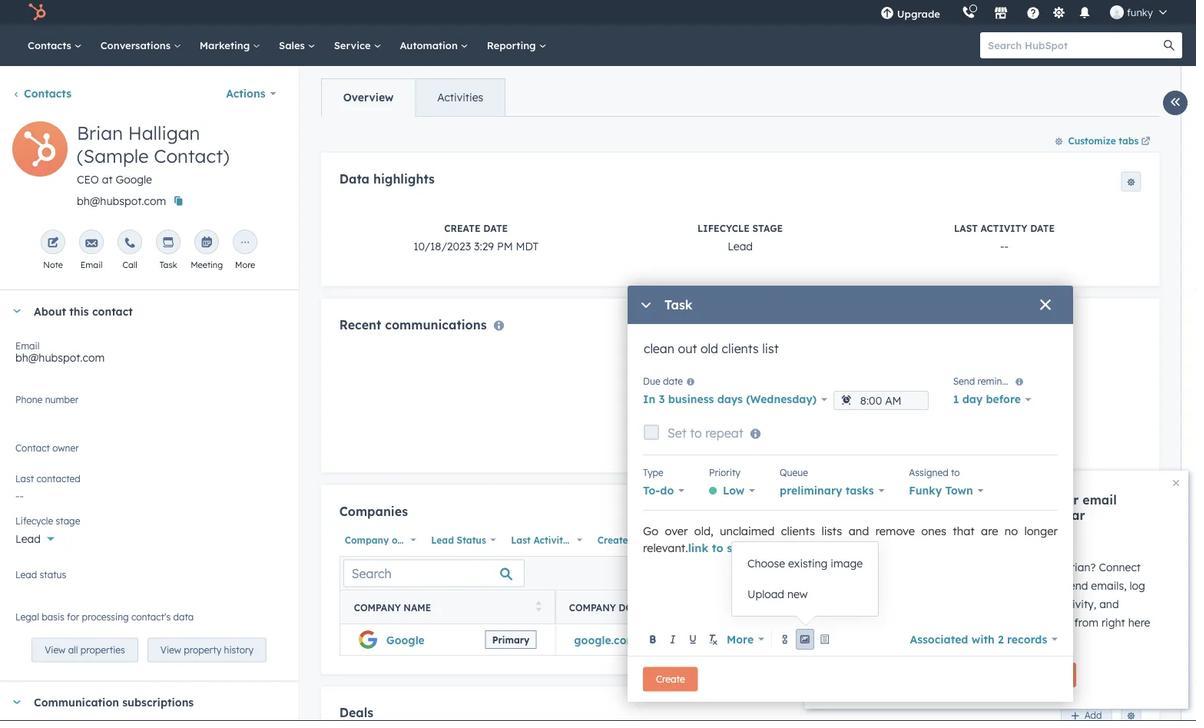 Task type: describe. For each thing, give the bounding box(es) containing it.
priority
[[709, 467, 741, 478]]

name
[[662, 602, 689, 614]]

phone number
[[15, 394, 78, 405]]

about for about 2 minutes
[[950, 534, 977, 545]]

1 horizontal spatial email
[[1026, 598, 1053, 611]]

spreadsheet
[[727, 541, 796, 555]]

reach
[[999, 561, 1027, 574]]

no activities. alert
[[339, 351, 1141, 454]]

2 vertical spatial your
[[950, 598, 973, 611]]

about this contact button
[[0, 290, 283, 332]]

communications
[[385, 317, 486, 332]]

company name
[[354, 602, 431, 614]]

over
[[665, 524, 688, 538]]

unclaimed
[[720, 524, 775, 538]]

subscriptions
[[122, 696, 194, 709]]

more button
[[724, 629, 768, 650]]

sales
[[279, 39, 308, 51]]

number
[[45, 394, 78, 405]]

0 horizontal spatial 2
[[979, 534, 984, 545]]

ceo
[[77, 173, 99, 186]]

customize tabs
[[1068, 135, 1139, 146]]

help image
[[1026, 7, 1040, 21]]

day
[[963, 393, 983, 406]]

town
[[945, 484, 973, 498]]

lead for lead
[[15, 532, 41, 546]]

create date
[[597, 535, 653, 546]]

Search search field
[[343, 560, 524, 588]]

notifications button
[[1072, 0, 1098, 25]]

close dialog image
[[1040, 300, 1052, 312]]

conversations
[[100, 39, 173, 51]]

name
[[403, 602, 431, 614]]

edit button
[[12, 121, 68, 182]]

calling icon button
[[956, 2, 982, 22]]

activities
[[437, 91, 483, 104]]

1 vertical spatial contacts
[[24, 87, 71, 100]]

hubspot link
[[18, 3, 58, 22]]

send
[[1064, 579, 1088, 593]]

press to sort. element for company domain name
[[727, 601, 733, 614]]

reporting
[[487, 39, 539, 51]]

contacted
[[37, 473, 81, 484]]

search button
[[1156, 32, 1183, 58]]

phone for phone number
[[15, 394, 43, 405]]

set to repeat
[[668, 426, 743, 441]]

add
[[1084, 508, 1102, 520]]

ready to reach out to brian? connect your email account to send emails, log your contacts' email activity, and schedule meetings — all from right here in hubspot.
[[950, 561, 1151, 648]]

call
[[123, 260, 137, 270]]

service
[[334, 39, 374, 51]]

emails,
[[1091, 579, 1127, 593]]

last activity date --
[[954, 222, 1055, 253]]

create for create date 10/18/2023 3:29 pm mdt
[[444, 222, 480, 234]]

minimize dialog image
[[640, 300, 652, 312]]

before
[[986, 393, 1021, 406]]

marketing
[[200, 39, 253, 51]]

preliminary tasks
[[780, 484, 874, 498]]

activities button
[[415, 79, 505, 116]]

upload new button
[[732, 579, 878, 610]]

owner for contact owner no owner
[[52, 442, 79, 454]]

to-do button
[[643, 480, 685, 502]]

view for view property history
[[160, 644, 181, 656]]

and for calendar
[[1004, 508, 1027, 523]]

task image
[[162, 237, 175, 250]]

in 3 business days (wednesday)
[[643, 393, 817, 406]]

funky town
[[909, 484, 973, 498]]

calling icon image
[[962, 6, 976, 20]]

google link
[[386, 633, 424, 647]]

new
[[788, 588, 808, 601]]

contact
[[15, 442, 50, 454]]

Title text field
[[643, 340, 1058, 370]]

1 vertical spatial google
[[386, 633, 424, 647]]

0 horizontal spatial all
[[68, 644, 78, 656]]

meeting image
[[201, 237, 213, 250]]

marketplaces image
[[994, 7, 1008, 21]]

create date 10/18/2023 3:29 pm mdt
[[413, 222, 538, 253]]

lifecycle for lifecycle stage
[[15, 515, 53, 527]]

3:29
[[474, 239, 494, 253]]

domain
[[618, 602, 659, 614]]

funky
[[909, 484, 942, 498]]

send
[[953, 375, 975, 387]]

basis
[[42, 611, 64, 623]]

to for link
[[712, 541, 724, 555]]

caret image for about this contact
[[12, 309, 22, 313]]

do
[[660, 484, 674, 498]]

right
[[1102, 616, 1126, 630]]

pro
[[950, 493, 971, 508]]

your inside pro tip: connect your email account and calendar
[[1051, 493, 1079, 508]]

last for last contacted
[[15, 473, 34, 484]]

help button
[[1020, 0, 1046, 25]]

note
[[43, 260, 63, 270]]

company owner
[[344, 535, 420, 546]]

recent
[[339, 317, 381, 332]]

hubspot.
[[962, 635, 1010, 648]]

communication subscriptions
[[34, 696, 194, 709]]

link
[[688, 541, 709, 555]]

date inside last activity date --
[[1030, 222, 1055, 234]]

sales link
[[270, 25, 325, 66]]

actions button
[[216, 78, 286, 109]]

0 vertical spatial contacts
[[28, 39, 74, 51]]

no
[[1005, 524, 1018, 538]]

settings image
[[1052, 7, 1066, 20]]

reminder
[[978, 375, 1017, 387]]

phone number
[[761, 602, 838, 614]]

view property history link
[[147, 638, 267, 663]]

connect
[[1099, 561, 1141, 574]]

Phone number text field
[[15, 391, 283, 422]]

due date
[[643, 375, 683, 387]]

1 vertical spatial bh@hubspot.com
[[15, 351, 105, 365]]

press to sort. image for company name
[[535, 601, 541, 612]]

low
[[723, 484, 745, 498]]

email bh@hubspot.com
[[15, 340, 105, 365]]

activity for last activity date --
[[980, 222, 1027, 234]]

customize
[[1068, 135, 1116, 146]]

date inside last activity date popup button
[[571, 535, 593, 546]]

automation
[[400, 39, 461, 51]]

account inside ready to reach out to brian? connect your email account to send emails, log your contacts' email activity, and schedule meetings — all from right here in hubspot.
[[1007, 579, 1048, 593]]

associated
[[910, 633, 968, 646]]

email for email bh@hubspot.com
[[15, 340, 39, 352]]



Task type: vqa. For each thing, say whether or not it's contained in the screenshot.
TOP- in the bottom left of the page
no



Task type: locate. For each thing, give the bounding box(es) containing it.
0 vertical spatial 2
[[979, 534, 984, 545]]

2 caret image from the top
[[12, 701, 22, 704]]

2 right the with
[[998, 633, 1004, 646]]

and right lists
[[849, 524, 869, 538]]

contacts link up edit 'popup button' at the left top
[[12, 87, 71, 100]]

contacts up edit 'popup button' at the left top
[[24, 87, 71, 100]]

1 vertical spatial caret image
[[12, 701, 22, 704]]

stage
[[752, 222, 783, 234]]

to for ready
[[986, 561, 996, 574]]

company for company name
[[354, 602, 401, 614]]

2 vertical spatial and
[[1100, 598, 1119, 611]]

caret image inside communication subscriptions dropdown button
[[12, 701, 22, 704]]

days
[[717, 393, 743, 406]]

more inside popup button
[[727, 633, 754, 646]]

connect
[[999, 493, 1047, 508]]

highlights
[[373, 171, 434, 187]]

(sample
[[77, 144, 149, 168]]

0 vertical spatial last
[[954, 222, 978, 234]]

0 vertical spatial lifecycle
[[697, 222, 749, 234]]

close image
[[1173, 480, 1179, 486]]

overview
[[343, 91, 393, 104]]

date inside the "create date 10/18/2023 3:29 pm mdt"
[[483, 222, 508, 234]]

company inside popup button
[[344, 535, 389, 546]]

due
[[643, 375, 661, 387]]

lead
[[727, 239, 753, 253], [15, 532, 41, 546], [431, 535, 454, 546], [15, 569, 37, 581]]

upgrade
[[897, 7, 940, 20]]

1 horizontal spatial phone
[[761, 602, 794, 614]]

1 horizontal spatial more
[[727, 633, 754, 646]]

phone for phone number
[[761, 602, 794, 614]]

tip:
[[975, 493, 995, 508]]

lifecycle
[[697, 222, 749, 234], [15, 515, 53, 527]]

1 horizontal spatial lifecycle
[[697, 222, 749, 234]]

recent communications
[[339, 317, 486, 332]]

create for create
[[656, 674, 685, 685]]

no activities.
[[707, 438, 773, 452]]

from
[[1075, 616, 1099, 630]]

upload new
[[748, 588, 808, 601]]

queue
[[780, 467, 808, 478]]

ready
[[950, 561, 983, 574]]

press to sort. element down last activity date popup button
[[535, 601, 541, 614]]

about left this
[[34, 304, 66, 318]]

email up contacts'
[[976, 579, 1004, 593]]

1 vertical spatial about
[[950, 534, 977, 545]]

pro tip: connect your email account and calendar
[[950, 493, 1117, 523]]

lead inside popup button
[[431, 535, 454, 546]]

to for set
[[690, 426, 702, 441]]

0 vertical spatial all
[[1060, 616, 1072, 630]]

call image
[[124, 237, 136, 250]]

view all properties link
[[32, 638, 138, 663]]

0 horizontal spatial and
[[849, 524, 869, 538]]

0 vertical spatial about
[[34, 304, 66, 318]]

1 horizontal spatial press to sort. image
[[727, 601, 733, 612]]

0 horizontal spatial create
[[444, 222, 480, 234]]

meeting
[[191, 260, 223, 270]]

go over old, unclaimed clients lists and remove ones that are no longer relevant.
[[643, 524, 1061, 555]]

halligan
[[128, 121, 200, 144]]

2 horizontal spatial create
[[656, 674, 685, 685]]

1 horizontal spatial view
[[160, 644, 181, 656]]

and inside ready to reach out to brian? connect your email account to send emails, log your contacts' email activity, and schedule meetings — all from right here in hubspot.
[[1100, 598, 1119, 611]]

records
[[1007, 633, 1047, 646]]

0 vertical spatial more
[[235, 260, 255, 270]]

account inside pro tip: connect your email account and calendar
[[950, 508, 1000, 523]]

to right set
[[690, 426, 702, 441]]

activity for last activity date
[[533, 535, 568, 546]]

0 horizontal spatial view
[[45, 644, 66, 656]]

marketplaces button
[[985, 0, 1017, 25]]

2 horizontal spatial email
[[1083, 493, 1117, 508]]

last contacted
[[15, 473, 81, 484]]

about
[[34, 304, 66, 318], [950, 534, 977, 545]]

account down out
[[1007, 579, 1048, 593]]

preliminary tasks button
[[780, 480, 885, 502]]

to-
[[643, 484, 660, 498]]

log
[[1130, 579, 1146, 593]]

create left go
[[597, 535, 628, 546]]

create inside the "create date 10/18/2023 3:29 pm mdt"
[[444, 222, 480, 234]]

email inside pro tip: connect your email account and calendar
[[1083, 493, 1117, 508]]

phone left number on the left of page
[[15, 394, 43, 405]]

company for company owner
[[344, 535, 389, 546]]

create button
[[643, 667, 698, 692]]

more
[[235, 260, 255, 270], [727, 633, 754, 646]]

last activity date button
[[505, 530, 593, 550]]

no up priority
[[707, 438, 722, 452]]

press to sort. element for company name
[[535, 601, 541, 614]]

company for company domain name
[[569, 602, 616, 614]]

lifecycle for lifecycle stage lead
[[697, 222, 749, 234]]

overview button
[[321, 79, 415, 116]]

activity,
[[1056, 598, 1097, 611]]

and
[[1004, 508, 1027, 523], [849, 524, 869, 538], [1100, 598, 1119, 611]]

1 vertical spatial email
[[976, 579, 1004, 593]]

0 vertical spatial account
[[950, 508, 1000, 523]]

stage
[[56, 515, 80, 527]]

task down task 'image'
[[160, 260, 177, 270]]

0 horizontal spatial email
[[15, 340, 39, 352]]

2 vertical spatial last
[[511, 535, 530, 546]]

—
[[1048, 616, 1057, 630]]

company down companies
[[344, 535, 389, 546]]

press to sort. element
[[535, 601, 541, 614], [727, 601, 733, 614]]

activities.
[[725, 438, 773, 452]]

about inside dropdown button
[[34, 304, 66, 318]]

link to spreadsheet
[[688, 541, 796, 555]]

bh@hubspot.com up number on the left of page
[[15, 351, 105, 365]]

preliminary
[[780, 484, 843, 498]]

1 vertical spatial and
[[849, 524, 869, 538]]

0 vertical spatial google
[[116, 173, 152, 186]]

data highlights
[[339, 171, 434, 187]]

email for email
[[80, 260, 103, 270]]

1 horizontal spatial last
[[511, 535, 530, 546]]

lists
[[822, 524, 842, 538]]

search image
[[1164, 40, 1175, 51]]

account up that
[[950, 508, 1000, 523]]

0 vertical spatial email
[[1083, 493, 1117, 508]]

to for assigned
[[951, 467, 960, 478]]

contact owner no owner
[[15, 442, 79, 461]]

navigation
[[321, 78, 505, 117]]

last inside last activity date --
[[954, 222, 978, 234]]

and inside pro tip: connect your email account and calendar
[[1004, 508, 1027, 523]]

1 vertical spatial email
[[15, 340, 39, 352]]

menu containing funky
[[870, 0, 1178, 25]]

bh@hubspot.com
[[77, 194, 166, 208], [15, 351, 105, 365]]

for
[[67, 611, 79, 623]]

view for view all properties
[[45, 644, 66, 656]]

HH:MM text field
[[834, 391, 929, 410]]

owner up "contacted"
[[52, 442, 79, 454]]

0 vertical spatial contacts link
[[18, 25, 91, 66]]

press to sort. image down last activity date popup button
[[535, 601, 541, 612]]

press to sort. image
[[535, 601, 541, 612], [727, 601, 733, 612]]

1 horizontal spatial about
[[950, 534, 977, 545]]

2 vertical spatial email
[[1026, 598, 1053, 611]]

0 vertical spatial email
[[80, 260, 103, 270]]

history
[[224, 644, 254, 656]]

1 vertical spatial create
[[597, 535, 628, 546]]

view down 'basis'
[[45, 644, 66, 656]]

date
[[663, 375, 683, 387]]

0 horizontal spatial google
[[116, 173, 152, 186]]

1 vertical spatial activity
[[533, 535, 568, 546]]

2 inside popup button
[[998, 633, 1004, 646]]

2 press to sort. element from the left
[[727, 601, 733, 614]]

lifecycle inside lifecycle stage lead
[[697, 222, 749, 234]]

conversations link
[[91, 25, 190, 66]]

settings link
[[1050, 4, 1069, 20]]

to left reach
[[986, 561, 996, 574]]

owner for company owner
[[391, 535, 420, 546]]

all inside ready to reach out to brian? connect your email account to send emails, log your contacts' email activity, and schedule meetings — all from right here in hubspot.
[[1060, 616, 1072, 630]]

account
[[950, 508, 1000, 523], [1007, 579, 1048, 593]]

and up no in the bottom right of the page
[[1004, 508, 1027, 523]]

0 vertical spatial phone
[[15, 394, 43, 405]]

navigation containing overview
[[321, 78, 505, 117]]

1 view from the left
[[45, 644, 66, 656]]

hubspot image
[[28, 3, 46, 22]]

bh@hubspot.com down at
[[77, 194, 166, 208]]

tasks
[[846, 484, 874, 498]]

lead inside lifecycle stage lead
[[727, 239, 753, 253]]

1 horizontal spatial all
[[1060, 616, 1072, 630]]

caret image left communication on the bottom of page
[[12, 701, 22, 704]]

lead down lifecycle stage at left
[[15, 532, 41, 546]]

1 vertical spatial task
[[665, 297, 693, 313]]

link opens in a new window image
[[639, 636, 650, 647]]

funky town image
[[1110, 5, 1124, 19]]

lead status
[[15, 569, 66, 581]]

0 horizontal spatial email
[[976, 579, 1004, 593]]

no owner button
[[15, 440, 283, 465]]

customize tabs link
[[1047, 128, 1159, 153]]

caret image
[[12, 309, 22, 313], [12, 701, 22, 704]]

lead down stage
[[727, 239, 753, 253]]

minutes
[[987, 534, 1021, 545]]

2 horizontal spatial last
[[954, 222, 978, 234]]

and inside 'go over old, unclaimed clients lists and remove ones that are no longer relevant.'
[[849, 524, 869, 538]]

data
[[339, 171, 369, 187]]

0 horizontal spatial lifecycle
[[15, 515, 53, 527]]

1 horizontal spatial and
[[1004, 508, 1027, 523]]

1 horizontal spatial no
[[707, 438, 722, 452]]

0 horizontal spatial more
[[235, 260, 255, 270]]

last for last activity date --
[[954, 222, 978, 234]]

1 press to sort. element from the left
[[535, 601, 541, 614]]

1 vertical spatial account
[[1007, 579, 1048, 593]]

0 vertical spatial create
[[444, 222, 480, 234]]

create up "10/18/2023"
[[444, 222, 480, 234]]

menu
[[870, 0, 1178, 25]]

press to sort. image for company domain name
[[727, 601, 733, 612]]

mdt
[[516, 239, 538, 253]]

2 view from the left
[[160, 644, 181, 656]]

1 horizontal spatial activity
[[980, 222, 1027, 234]]

lead left 'status' on the left bottom
[[15, 569, 37, 581]]

1
[[953, 393, 959, 406]]

create for create date
[[597, 535, 628, 546]]

google.com
[[574, 633, 636, 647]]

2 right that
[[979, 534, 984, 545]]

upload
[[748, 588, 785, 601]]

note image
[[47, 237, 59, 250]]

notifications image
[[1078, 7, 1092, 21]]

about left are
[[950, 534, 977, 545]]

all
[[1060, 616, 1072, 630], [68, 644, 78, 656]]

owner inside popup button
[[391, 535, 420, 546]]

last
[[954, 222, 978, 234], [15, 473, 34, 484], [511, 535, 530, 546]]

and down emails,
[[1100, 598, 1119, 611]]

company owner button
[[339, 530, 420, 550]]

2 horizontal spatial and
[[1100, 598, 1119, 611]]

0 vertical spatial task
[[160, 260, 177, 270]]

to right out
[[1050, 561, 1061, 574]]

create down 'name'
[[656, 674, 685, 685]]

google right at
[[116, 173, 152, 186]]

all left the "properties"
[[68, 644, 78, 656]]

deals
[[339, 706, 373, 721]]

lead left status
[[431, 535, 454, 546]]

0 vertical spatial and
[[1004, 508, 1027, 523]]

to up town
[[951, 467, 960, 478]]

link opens in a new window image
[[639, 636, 650, 647]]

status
[[456, 535, 486, 546]]

caret image for communication subscriptions
[[12, 701, 22, 704]]

activity inside last activity date --
[[980, 222, 1027, 234]]

company
[[344, 535, 389, 546], [354, 602, 401, 614], [569, 602, 616, 614]]

lead inside popup button
[[15, 532, 41, 546]]

lead for lead status
[[15, 569, 37, 581]]

and for remove
[[849, 524, 869, 538]]

1 vertical spatial lifecycle
[[15, 515, 53, 527]]

are
[[981, 524, 999, 538]]

no inside alert
[[707, 438, 722, 452]]

automation link
[[391, 25, 478, 66]]

menu item
[[951, 0, 954, 25]]

lead for lead status
[[431, 535, 454, 546]]

view inside 'link'
[[160, 644, 181, 656]]

set
[[668, 426, 687, 441]]

google inside brian halligan (sample contact) ceo at google
[[116, 173, 152, 186]]

press to sort. element up more popup button
[[727, 601, 733, 614]]

more left --
[[727, 633, 754, 646]]

0 horizontal spatial task
[[160, 260, 177, 270]]

0 vertical spatial bh@hubspot.com
[[77, 194, 166, 208]]

0 horizontal spatial press to sort. image
[[535, 601, 541, 612]]

Last contacted text field
[[15, 482, 283, 506]]

0 vertical spatial caret image
[[12, 309, 22, 313]]

0 horizontal spatial activity
[[533, 535, 568, 546]]

owner down companies
[[391, 535, 420, 546]]

view left the property
[[160, 644, 181, 656]]

last for last activity date
[[511, 535, 530, 546]]

caret image inside about this contact dropdown button
[[12, 309, 22, 313]]

1 vertical spatial your
[[950, 579, 973, 593]]

1 horizontal spatial press to sort. element
[[727, 601, 733, 614]]

1 horizontal spatial create
[[597, 535, 628, 546]]

contacts down "hubspot" link
[[28, 39, 74, 51]]

0 vertical spatial activity
[[980, 222, 1027, 234]]

more image
[[239, 237, 251, 250]]

1 caret image from the top
[[12, 309, 22, 313]]

lead status
[[431, 535, 486, 546]]

associated with 2 records
[[910, 633, 1047, 646]]

to left send
[[1051, 579, 1061, 593]]

marketing link
[[190, 25, 270, 66]]

more down more icon at the top
[[235, 260, 255, 270]]

email up —
[[1026, 598, 1053, 611]]

1 vertical spatial all
[[68, 644, 78, 656]]

1 vertical spatial last
[[15, 473, 34, 484]]

email image
[[85, 237, 98, 250]]

email up phone number
[[15, 340, 39, 352]]

google.com link
[[574, 633, 653, 647]]

phone down the upload new at the bottom right
[[761, 602, 794, 614]]

no
[[707, 438, 722, 452], [15, 448, 30, 461]]

all right —
[[1060, 616, 1072, 630]]

contact's
[[131, 611, 171, 623]]

email inside email bh@hubspot.com
[[15, 340, 39, 352]]

create inside popup button
[[597, 535, 628, 546]]

assigned to
[[909, 467, 960, 478]]

activity inside popup button
[[533, 535, 568, 546]]

1 horizontal spatial task
[[665, 297, 693, 313]]

0 horizontal spatial about
[[34, 304, 66, 318]]

to right link
[[712, 541, 724, 555]]

assigned
[[909, 467, 949, 478]]

2 vertical spatial create
[[656, 674, 685, 685]]

1 horizontal spatial account
[[1007, 579, 1048, 593]]

to-do
[[643, 484, 674, 498]]

about for about this contact
[[34, 304, 66, 318]]

upgrade image
[[880, 7, 894, 21]]

0 horizontal spatial account
[[950, 508, 1000, 523]]

1 vertical spatial 2
[[998, 633, 1004, 646]]

owner up the last contacted
[[33, 448, 64, 461]]

no up the last contacted
[[15, 448, 30, 461]]

1 horizontal spatial 2
[[998, 633, 1004, 646]]

0 vertical spatial your
[[1051, 493, 1079, 508]]

last inside popup button
[[511, 535, 530, 546]]

low button
[[709, 480, 755, 502]]

your up schedule
[[950, 598, 973, 611]]

your down ready
[[950, 579, 973, 593]]

1 horizontal spatial google
[[386, 633, 424, 647]]

contacts link
[[18, 25, 91, 66], [12, 87, 71, 100]]

0 horizontal spatial no
[[15, 448, 30, 461]]

1 vertical spatial more
[[727, 633, 754, 646]]

task right minimize dialog icon at the right top of the page
[[665, 297, 693, 313]]

0 horizontal spatial last
[[15, 473, 34, 484]]

0 horizontal spatial phone
[[15, 394, 43, 405]]

date
[[483, 222, 508, 234], [1030, 222, 1055, 234], [571, 535, 593, 546], [631, 535, 653, 546]]

communication
[[34, 696, 119, 709]]

company up google.com at the bottom of page
[[569, 602, 616, 614]]

here
[[1129, 616, 1151, 630]]

contact)
[[154, 144, 229, 168]]

Search HubSpot search field
[[980, 32, 1169, 58]]

contacts link down "hubspot" link
[[18, 25, 91, 66]]

1 vertical spatial contacts link
[[12, 87, 71, 100]]

no inside the contact owner no owner
[[15, 448, 30, 461]]

your up longer
[[1051, 493, 1079, 508]]

lead button
[[15, 524, 283, 549]]

1 press to sort. image from the left
[[535, 601, 541, 612]]

1 horizontal spatial email
[[80, 260, 103, 270]]

2 press to sort. image from the left
[[727, 601, 733, 612]]

press to sort. image up more popup button
[[727, 601, 733, 612]]

create inside button
[[656, 674, 685, 685]]

caret image up email bh@hubspot.com
[[12, 309, 22, 313]]

email up add
[[1083, 493, 1117, 508]]

0 horizontal spatial press to sort. element
[[535, 601, 541, 614]]

1 vertical spatial phone
[[761, 602, 794, 614]]

email down the email icon
[[80, 260, 103, 270]]

company left name
[[354, 602, 401, 614]]

google down name
[[386, 633, 424, 647]]

date inside create date popup button
[[631, 535, 653, 546]]



